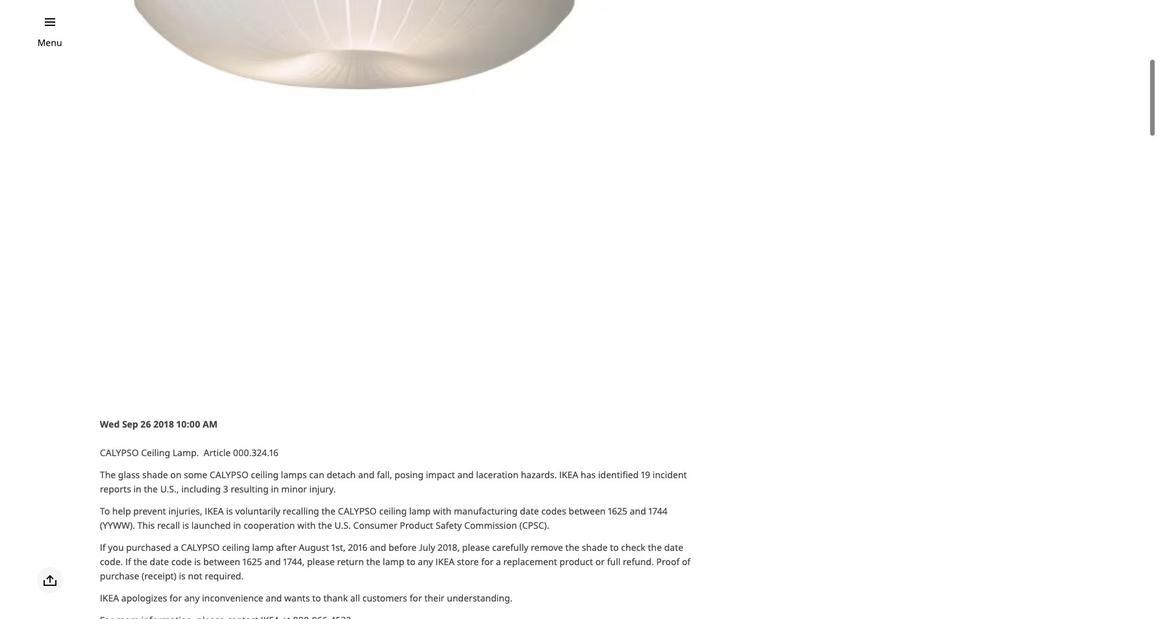 Task type: vqa. For each thing, say whether or not it's contained in the screenshot.
middle ceiling
yes



Task type: locate. For each thing, give the bounding box(es) containing it.
check
[[621, 542, 646, 554]]

shade up 'or'
[[582, 542, 608, 554]]

ceiling up consumer
[[379, 505, 407, 518]]

all
[[350, 592, 360, 605]]

1 vertical spatial if
[[125, 556, 131, 568]]

0 horizontal spatial ceiling
[[222, 542, 250, 554]]

1 vertical spatial 1625
[[243, 556, 262, 568]]

safety
[[436, 520, 462, 532]]

1 vertical spatial between
[[203, 556, 240, 568]]

1 horizontal spatial ceiling
[[251, 469, 279, 481]]

lamp down before
[[383, 556, 404, 568]]

in down "voluntarily"
[[233, 520, 241, 532]]

2 horizontal spatial for
[[481, 556, 494, 568]]

minor
[[281, 483, 307, 496]]

july
[[419, 542, 435, 554]]

you
[[108, 542, 124, 554]]

and
[[358, 469, 375, 481], [458, 469, 474, 481], [630, 505, 646, 518], [370, 542, 386, 554], [265, 556, 281, 568], [266, 592, 282, 605]]

0 horizontal spatial 1625
[[243, 556, 262, 568]]

if up purchase
[[125, 556, 131, 568]]

0 vertical spatial any
[[418, 556, 433, 568]]

2 vertical spatial to
[[312, 592, 321, 605]]

1 horizontal spatial in
[[233, 520, 241, 532]]

ceiling up required.
[[222, 542, 250, 554]]

with down recalling
[[297, 520, 316, 532]]

calypso ceiling lamp.  article 000.324.16
[[100, 447, 279, 459]]

0 vertical spatial lamp
[[409, 505, 431, 518]]

between inside if you purchased a calypso ceiling lamp after august 1st, 2016 and before july 2018, please carefully remove the shade to check the date code. if the date code is between 1625 and 1744, please return the lamp to any ikea store for a replacement product or full refund. proof of purchase (receipt) is not required.
[[203, 556, 240, 568]]

between up required.
[[203, 556, 240, 568]]

0 horizontal spatial lamp
[[252, 542, 274, 554]]

1625 down "identified"
[[608, 505, 628, 518]]

(yyww).
[[100, 520, 135, 532]]

1744,
[[283, 556, 305, 568]]

posing
[[395, 469, 424, 481]]

purchased
[[126, 542, 171, 554]]

1 horizontal spatial lamp
[[383, 556, 404, 568]]

1 vertical spatial to
[[407, 556, 416, 568]]

product
[[560, 556, 593, 568]]

thank
[[323, 592, 348, 605]]

any down "not"
[[184, 592, 200, 605]]

calypso inside the glass shade on some calypso ceiling lamps can detach and fall, posing impact and laceration hazards. ikea has identified 19 incident reports in the u.s., including 3 resulting in minor injury.
[[210, 469, 249, 481]]

1 horizontal spatial with
[[433, 505, 452, 518]]

1 horizontal spatial shade
[[582, 542, 608, 554]]

0 horizontal spatial with
[[297, 520, 316, 532]]

before
[[389, 542, 417, 554]]

2 horizontal spatial lamp
[[409, 505, 431, 518]]

some
[[184, 469, 207, 481]]

calypso up u.s.
[[338, 505, 377, 518]]

2 horizontal spatial ceiling
[[379, 505, 407, 518]]

calypso inside if you purchased a calypso ceiling lamp after august 1st, 2016 and before july 2018, please carefully remove the shade to check the date code. if the date code is between 1625 and 1744, please return the lamp to any ikea store for a replacement product or full refund. proof of purchase (receipt) is not required.
[[181, 542, 220, 554]]

this
[[137, 520, 155, 532]]

1 vertical spatial shade
[[582, 542, 608, 554]]

and left fall,
[[358, 469, 375, 481]]

calypso
[[100, 447, 139, 459], [210, 469, 249, 481], [338, 505, 377, 518], [181, 542, 220, 554]]

return
[[337, 556, 364, 568]]

for right store
[[481, 556, 494, 568]]

1 vertical spatial please
[[307, 556, 335, 568]]

0 vertical spatial please
[[462, 542, 490, 554]]

product
[[400, 520, 433, 532]]

date inside to help prevent injuries, ikea is voluntarily recalling the calypso ceiling lamp with manufacturing date codes between 1625 and 1744 (yyww). this recall is launched in cooperation with the u.s. consumer product safety commission (cpsc).
[[520, 505, 539, 518]]

is
[[226, 505, 233, 518], [182, 520, 189, 532], [194, 556, 201, 568], [179, 570, 186, 583]]

for inside if you purchased a calypso ceiling lamp after august 1st, 2016 and before july 2018, please carefully remove the shade to check the date code. if the date code is between 1625 and 1744, please return the lamp to any ikea store for a replacement product or full refund. proof of purchase (receipt) is not required.
[[481, 556, 494, 568]]

and right "2016"
[[370, 542, 386, 554]]

for left their
[[410, 592, 422, 605]]

please down august
[[307, 556, 335, 568]]

wed sep 26 2018 10:00 am
[[100, 418, 218, 431]]

2 vertical spatial date
[[150, 556, 169, 568]]

replacement
[[504, 556, 557, 568]]

a
[[173, 542, 179, 554], [496, 556, 501, 568]]

and left wants
[[266, 592, 282, 605]]

date
[[520, 505, 539, 518], [664, 542, 683, 554], [150, 556, 169, 568]]

help
[[112, 505, 131, 518]]

if
[[100, 542, 106, 554], [125, 556, 131, 568]]

ikea up launched on the left of page
[[205, 505, 224, 518]]

codes
[[541, 505, 566, 518]]

0 horizontal spatial a
[[173, 542, 179, 554]]

0 vertical spatial 1625
[[608, 505, 628, 518]]

any
[[418, 556, 433, 568], [184, 592, 200, 605]]

u.s.,
[[160, 483, 179, 496]]

glass
[[118, 469, 140, 481]]

lamp down the cooperation
[[252, 542, 274, 554]]

calypso up glass
[[100, 447, 139, 459]]

in inside to help prevent injuries, ikea is voluntarily recalling the calypso ceiling lamp with manufacturing date codes between 1625 and 1744 (yyww). this recall is launched in cooperation with the u.s. consumer product safety commission (cpsc).
[[233, 520, 241, 532]]

0 vertical spatial date
[[520, 505, 539, 518]]

store
[[457, 556, 479, 568]]

commission
[[464, 520, 517, 532]]

the
[[100, 469, 116, 481]]

2016
[[348, 542, 368, 554]]

2 horizontal spatial to
[[610, 542, 619, 554]]

between inside to help prevent injuries, ikea is voluntarily recalling the calypso ceiling lamp with manufacturing date codes between 1625 and 1744 (yyww). this recall is launched in cooperation with the u.s. consumer product safety commission (cpsc).
[[569, 505, 606, 518]]

consumer
[[353, 520, 398, 532]]

to help prevent injuries, ikea is voluntarily recalling the calypso ceiling lamp with manufacturing date codes between 1625 and 1744 (yyww). this recall is launched in cooperation with the u.s. consumer product safety commission (cpsc).
[[100, 505, 668, 532]]

1 horizontal spatial 1625
[[608, 505, 628, 518]]

the
[[144, 483, 158, 496], [322, 505, 336, 518], [318, 520, 332, 532], [566, 542, 580, 554], [648, 542, 662, 554], [133, 556, 147, 568], [366, 556, 380, 568]]

if left 'you'
[[100, 542, 106, 554]]

calypso inside to help prevent injuries, ikea is voluntarily recalling the calypso ceiling lamp with manufacturing date codes between 1625 and 1744 (yyww). this recall is launched in cooperation with the u.s. consumer product safety commission (cpsc).
[[338, 505, 377, 518]]

0 horizontal spatial any
[[184, 592, 200, 605]]

1625 up required.
[[243, 556, 262, 568]]

a up code
[[173, 542, 179, 554]]

their
[[424, 592, 445, 605]]

injuries,
[[168, 505, 202, 518]]

with
[[433, 505, 452, 518], [297, 520, 316, 532]]

calypso up code
[[181, 542, 220, 554]]

any down july
[[418, 556, 433, 568]]

0 horizontal spatial date
[[150, 556, 169, 568]]

in left "minor"
[[271, 483, 279, 496]]

shade
[[142, 469, 168, 481], [582, 542, 608, 554]]

remove
[[531, 542, 563, 554]]

0 horizontal spatial in
[[133, 483, 141, 496]]

1 vertical spatial with
[[297, 520, 316, 532]]

fall,
[[377, 469, 392, 481]]

ceiling up resulting
[[251, 469, 279, 481]]

1 horizontal spatial please
[[462, 542, 490, 554]]

1 horizontal spatial date
[[520, 505, 539, 518]]

1 horizontal spatial between
[[569, 505, 606, 518]]

calypso up 3 at the bottom of the page
[[210, 469, 249, 481]]

0 vertical spatial between
[[569, 505, 606, 518]]

between right codes
[[569, 505, 606, 518]]

2 horizontal spatial date
[[664, 542, 683, 554]]

recall
[[157, 520, 180, 532]]

000.324.16
[[233, 447, 279, 459]]

for
[[481, 556, 494, 568], [169, 592, 182, 605], [410, 592, 422, 605]]

ceiling
[[251, 469, 279, 481], [379, 505, 407, 518], [222, 542, 250, 554]]

2 vertical spatial ceiling
[[222, 542, 250, 554]]

to
[[100, 505, 110, 518]]

to left thank at the left of the page
[[312, 592, 321, 605]]

0 horizontal spatial to
[[312, 592, 321, 605]]

to up full
[[610, 542, 619, 554]]

proof
[[656, 556, 680, 568]]

26
[[141, 418, 151, 431]]

to
[[610, 542, 619, 554], [407, 556, 416, 568], [312, 592, 321, 605]]

resulting
[[231, 483, 269, 496]]

for down (receipt)
[[169, 592, 182, 605]]

ikea left has
[[559, 469, 578, 481]]

date up (receipt)
[[150, 556, 169, 568]]

between
[[569, 505, 606, 518], [203, 556, 240, 568]]

shade up u.s.,
[[142, 469, 168, 481]]

detach
[[327, 469, 356, 481]]

refund.
[[623, 556, 654, 568]]

0 vertical spatial shade
[[142, 469, 168, 481]]

ikea down 2018,
[[436, 556, 455, 568]]

code
[[171, 556, 192, 568]]

lamp up product
[[409, 505, 431, 518]]

to down before
[[407, 556, 416, 568]]

1625
[[608, 505, 628, 518], [243, 556, 262, 568]]

2 horizontal spatial in
[[271, 483, 279, 496]]

the left u.s.,
[[144, 483, 158, 496]]

ceiling
[[141, 447, 170, 459]]

1 vertical spatial date
[[664, 542, 683, 554]]

on
[[170, 469, 182, 481]]

in down glass
[[133, 483, 141, 496]]

with up safety
[[433, 505, 452, 518]]

0 vertical spatial with
[[433, 505, 452, 518]]

a down carefully
[[496, 556, 501, 568]]

0 horizontal spatial if
[[100, 542, 106, 554]]

and left 1744
[[630, 505, 646, 518]]

in
[[133, 483, 141, 496], [271, 483, 279, 496], [233, 520, 241, 532]]

please up store
[[462, 542, 490, 554]]

0 vertical spatial ceiling
[[251, 469, 279, 481]]

date up proof
[[664, 542, 683, 554]]

1 vertical spatial any
[[184, 592, 200, 605]]

0 horizontal spatial shade
[[142, 469, 168, 481]]

19
[[641, 469, 650, 481]]

1 vertical spatial ceiling
[[379, 505, 407, 518]]

1 horizontal spatial any
[[418, 556, 433, 568]]

the up the product
[[566, 542, 580, 554]]

ikea inside if you purchased a calypso ceiling lamp after august 1st, 2016 and before july 2018, please carefully remove the shade to check the date code. if the date code is between 1625 and 1744, please return the lamp to any ikea store for a replacement product or full refund. proof of purchase (receipt) is not required.
[[436, 556, 455, 568]]

1 horizontal spatial a
[[496, 556, 501, 568]]

ikea inside the glass shade on some calypso ceiling lamps can detach and fall, posing impact and laceration hazards. ikea has identified 19 incident reports in the u.s., including 3 resulting in minor injury.
[[559, 469, 578, 481]]

identified
[[598, 469, 639, 481]]

lamp inside to help prevent injuries, ikea is voluntarily recalling the calypso ceiling lamp with manufacturing date codes between 1625 and 1744 (yyww). this recall is launched in cooperation with the u.s. consumer product safety commission (cpsc).
[[409, 505, 431, 518]]

the up u.s.
[[322, 505, 336, 518]]

0 horizontal spatial between
[[203, 556, 240, 568]]

date up (cpsc).
[[520, 505, 539, 518]]



Task type: describe. For each thing, give the bounding box(es) containing it.
manufacturing
[[454, 505, 518, 518]]

inconvenience
[[202, 592, 263, 605]]

is down 3 at the bottom of the page
[[226, 505, 233, 518]]

0 vertical spatial to
[[610, 542, 619, 554]]

wed
[[100, 418, 120, 431]]

or
[[596, 556, 605, 568]]

customers
[[362, 592, 407, 605]]

the inside the glass shade on some calypso ceiling lamps can detach and fall, posing impact and laceration hazards. ikea has identified 19 incident reports in the u.s., including 3 resulting in minor injury.
[[144, 483, 158, 496]]

1 vertical spatial lamp
[[252, 542, 274, 554]]

cooperation
[[244, 520, 295, 532]]

shade inside if you purchased a calypso ceiling lamp after august 1st, 2016 and before july 2018, please carefully remove the shade to check the date code. if the date code is between 1625 and 1744, please return the lamp to any ikea store for a replacement product or full refund. proof of purchase (receipt) is not required.
[[582, 542, 608, 554]]

recalling
[[283, 505, 319, 518]]

shade inside the glass shade on some calypso ceiling lamps can detach and fall, posing impact and laceration hazards. ikea has identified 19 incident reports in the u.s., including 3 resulting in minor injury.
[[142, 469, 168, 481]]

lamps
[[281, 469, 307, 481]]

if you purchased a calypso ceiling lamp after august 1st, 2016 and before july 2018, please carefully remove the shade to check the date code. if the date code is between 1625 and 1744, please return the lamp to any ikea store for a replacement product or full refund. proof of purchase (receipt) is not required.
[[100, 542, 691, 583]]

1 horizontal spatial for
[[410, 592, 422, 605]]

reports
[[100, 483, 131, 496]]

the up proof
[[648, 542, 662, 554]]

and down after
[[265, 556, 281, 568]]

1 vertical spatial a
[[496, 556, 501, 568]]

0 vertical spatial if
[[100, 542, 106, 554]]

code.
[[100, 556, 123, 568]]

and inside to help prevent injuries, ikea is voluntarily recalling the calypso ceiling lamp with manufacturing date codes between 1625 and 1744 (yyww). this recall is launched in cooperation with the u.s. consumer product safety commission (cpsc).
[[630, 505, 646, 518]]

menu button
[[37, 36, 62, 50]]

2 vertical spatial lamp
[[383, 556, 404, 568]]

not
[[188, 570, 202, 583]]

launched
[[191, 520, 231, 532]]

ceiling inside to help prevent injuries, ikea is voluntarily recalling the calypso ceiling lamp with manufacturing date codes between 1625 and 1744 (yyww). this recall is launched in cooperation with the u.s. consumer product safety commission (cpsc).
[[379, 505, 407, 518]]

can
[[309, 469, 324, 481]]

the left u.s.
[[318, 520, 332, 532]]

understanding.
[[447, 592, 513, 605]]

injury.
[[309, 483, 336, 496]]

menu
[[37, 36, 62, 49]]

(receipt)
[[142, 570, 177, 583]]

the down "2016"
[[366, 556, 380, 568]]

apologizes
[[121, 592, 167, 605]]

of
[[682, 556, 691, 568]]

0 horizontal spatial for
[[169, 592, 182, 605]]

the down purchased
[[133, 556, 147, 568]]

purchase
[[100, 570, 139, 583]]

article
[[204, 447, 231, 459]]

and right impact
[[458, 469, 474, 481]]

full
[[607, 556, 621, 568]]

2018
[[153, 418, 174, 431]]

sep
[[122, 418, 138, 431]]

ceiling inside if you purchased a calypso ceiling lamp after august 1st, 2016 and before july 2018, please carefully remove the shade to check the date code. if the date code is between 1625 and 1744, please return the lamp to any ikea store for a replacement product or full refund. proof of purchase (receipt) is not required.
[[222, 542, 250, 554]]

carefully
[[492, 542, 529, 554]]

1744
[[649, 505, 668, 518]]

required.
[[205, 570, 244, 583]]

ikea inside to help prevent injuries, ikea is voluntarily recalling the calypso ceiling lamp with manufacturing date codes between 1625 and 1744 (yyww). this recall is launched in cooperation with the u.s. consumer product safety commission (cpsc).
[[205, 505, 224, 518]]

1625 inside to help prevent injuries, ikea is voluntarily recalling the calypso ceiling lamp with manufacturing date codes between 1625 and 1744 (yyww). this recall is launched in cooperation with the u.s. consumer product safety commission (cpsc).
[[608, 505, 628, 518]]

ceiling inside the glass shade on some calypso ceiling lamps can detach and fall, posing impact and laceration hazards. ikea has identified 19 incident reports in the u.s., including 3 resulting in minor injury.
[[251, 469, 279, 481]]

(cpsc).
[[519, 520, 549, 532]]

is left "not"
[[179, 570, 186, 583]]

prevent
[[133, 505, 166, 518]]

voluntarily
[[235, 505, 280, 518]]

a glass ceiling lamp against a white background. image
[[100, 0, 609, 370]]

1625 inside if you purchased a calypso ceiling lamp after august 1st, 2016 and before july 2018, please carefully remove the shade to check the date code. if the date code is between 1625 and 1744, please return the lamp to any ikea store for a replacement product or full refund. proof of purchase (receipt) is not required.
[[243, 556, 262, 568]]

laceration
[[476, 469, 519, 481]]

1 horizontal spatial to
[[407, 556, 416, 568]]

1 horizontal spatial if
[[125, 556, 131, 568]]

ikea down purchase
[[100, 592, 119, 605]]

has
[[581, 469, 596, 481]]

the glass shade on some calypso ceiling lamps can detach and fall, posing impact and laceration hazards. ikea has identified 19 incident reports in the u.s., including 3 resulting in minor injury.
[[100, 469, 687, 496]]

wants
[[284, 592, 310, 605]]

10:00 am
[[177, 418, 218, 431]]

is down injuries,
[[182, 520, 189, 532]]

u.s.
[[335, 520, 351, 532]]

including
[[181, 483, 221, 496]]

3
[[223, 483, 228, 496]]

0 horizontal spatial please
[[307, 556, 335, 568]]

incident
[[653, 469, 687, 481]]

any inside if you purchased a calypso ceiling lamp after august 1st, 2016 and before july 2018, please carefully remove the shade to check the date code. if the date code is between 1625 and 1744, please return the lamp to any ikea store for a replacement product or full refund. proof of purchase (receipt) is not required.
[[418, 556, 433, 568]]

ikea apologizes for any inconvenience and wants to thank all customers for their understanding.
[[100, 592, 513, 605]]

august
[[299, 542, 329, 554]]

is up "not"
[[194, 556, 201, 568]]

0 vertical spatial a
[[173, 542, 179, 554]]

1st,
[[332, 542, 346, 554]]

2018,
[[438, 542, 460, 554]]

hazards.
[[521, 469, 557, 481]]

after
[[276, 542, 297, 554]]

impact
[[426, 469, 455, 481]]



